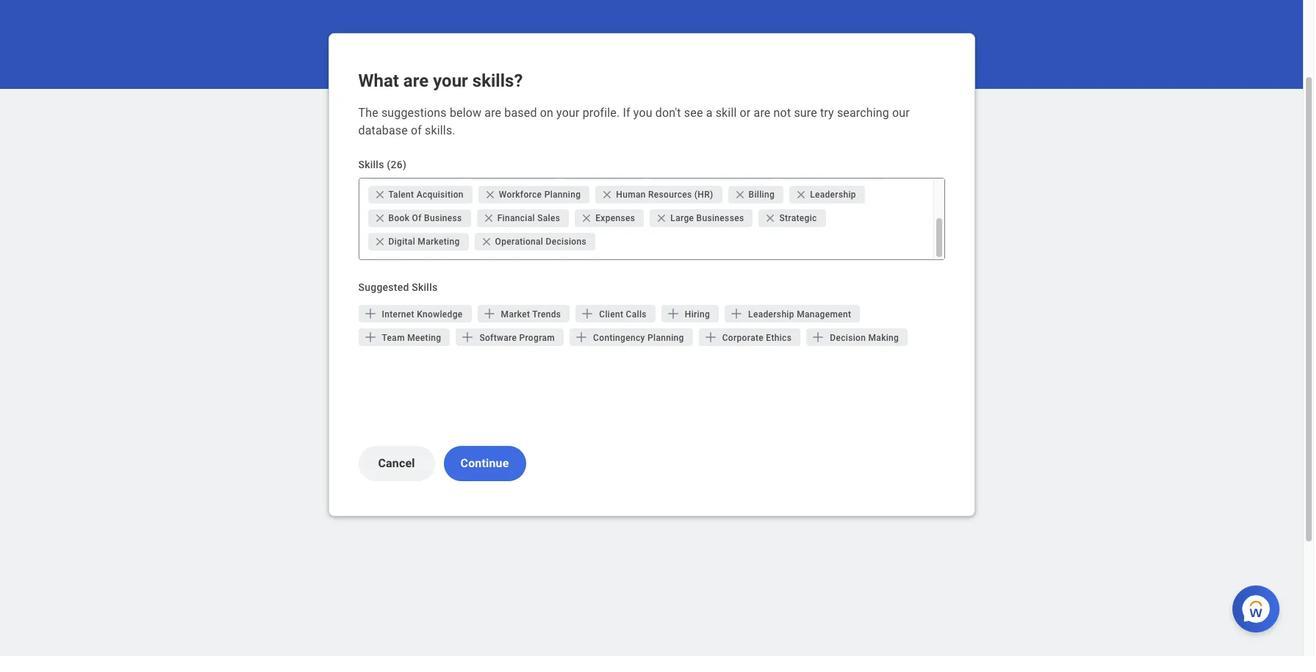 Task type: vqa. For each thing, say whether or not it's contained in the screenshot.
inbox image
no



Task type: describe. For each thing, give the bounding box(es) containing it.
remove image down presentations button
[[484, 189, 499, 201]]

internet knowledge button
[[358, 305, 472, 323]]

leadership management
[[748, 309, 851, 320]]

remove image left operational
[[480, 236, 492, 248]]

leadership management button
[[725, 305, 860, 323]]

remove image for human resources (hr) button
[[602, 189, 616, 201]]

marketing
[[418, 237, 460, 247]]

plus image for corporate ethics
[[703, 330, 718, 345]]

remove image inside expenses button
[[581, 212, 596, 224]]

hiring
[[685, 309, 710, 320]]

financial sales
[[497, 213, 560, 223]]

management
[[797, 309, 851, 320]]

strategic
[[779, 213, 817, 223]]

client
[[599, 309, 624, 320]]

remove image for large businesses button
[[656, 212, 671, 224]]

plus image for internet knowledge
[[363, 307, 377, 321]]

human resources (hr) button
[[596, 186, 722, 204]]

remove image for digital marketing button
[[374, 236, 388, 248]]

remove image for talent acquisition button
[[374, 189, 388, 201]]

remove image for remove image inside leadership button
[[795, 189, 807, 201]]

digital
[[388, 237, 415, 247]]

leadership for leadership management
[[748, 309, 794, 320]]

decision making button
[[807, 329, 908, 346]]

planning for contingency planning
[[648, 333, 684, 343]]

not
[[774, 106, 791, 120]]

digital marketing
[[388, 237, 460, 247]]

trends
[[532, 309, 561, 320]]

remove image left digital
[[374, 236, 386, 248]]

skills?
[[472, 71, 523, 91]]

(26)
[[387, 159, 407, 171]]

(hr)
[[695, 190, 713, 200]]

the
[[358, 106, 378, 120]]

operational
[[495, 237, 543, 247]]

software program
[[480, 333, 555, 343]]

remove image left billing
[[734, 189, 746, 201]]

0 horizontal spatial skills
[[358, 159, 384, 171]]

plus image for team meeting
[[363, 330, 377, 345]]

skill
[[716, 106, 737, 120]]

skills (26)
[[358, 159, 407, 171]]

remove image inside book of business "button"
[[374, 212, 386, 224]]

market trends
[[501, 309, 561, 320]]

don't
[[655, 106, 681, 120]]

contingency
[[593, 333, 645, 343]]

large businesses button
[[650, 209, 753, 227]]

talent acquisition
[[388, 190, 464, 200]]

suggested skills
[[358, 282, 438, 293]]

what are your skills?
[[358, 71, 523, 91]]

client calls button
[[576, 305, 656, 323]]

book of business
[[388, 213, 462, 223]]

knowledge
[[417, 309, 463, 320]]

leadership for leadership
[[810, 190, 856, 200]]

meeting
[[407, 333, 441, 343]]

resources
[[648, 190, 692, 200]]

planning for workforce planning
[[544, 190, 581, 200]]

contingency planning button
[[570, 329, 693, 346]]

decision making
[[830, 333, 899, 343]]

plus image for decision making
[[811, 330, 826, 345]]

remove image for billing button
[[734, 189, 749, 201]]

what
[[358, 71, 399, 91]]

billing button
[[728, 186, 784, 204]]

remove image inside large businesses button
[[656, 212, 668, 224]]

decisions
[[546, 237, 587, 247]]

plus image for software program
[[460, 330, 475, 345]]

plus image for contingency planning
[[574, 330, 589, 345]]

workforce planning
[[499, 190, 581, 200]]

continue button
[[444, 446, 526, 481]]

sales
[[537, 213, 560, 223]]

based
[[504, 106, 537, 120]]

on
[[540, 106, 553, 120]]

team meeting button
[[358, 329, 450, 346]]

ethics
[[766, 333, 792, 343]]

the suggestions below are based on your profile. if you don't see a skill or are not sure try searching our database of skills.
[[358, 106, 910, 137]]

suggested
[[358, 282, 409, 293]]

or
[[740, 106, 751, 120]]

of
[[412, 213, 422, 223]]

expenses
[[596, 213, 635, 223]]

1 horizontal spatial skills
[[412, 282, 438, 293]]

workforce planning button
[[478, 186, 590, 204]]



Task type: locate. For each thing, give the bounding box(es) containing it.
if
[[623, 106, 630, 120]]

your up below
[[433, 71, 468, 91]]

remove image inside the financial sales button
[[483, 212, 494, 224]]

plus image inside market trends button
[[482, 307, 497, 321]]

plus image for market trends
[[482, 307, 497, 321]]

plus image left team
[[363, 330, 377, 345]]

are right or
[[754, 106, 771, 120]]

remove image inside large businesses button
[[656, 212, 671, 224]]

plus image left hiring
[[666, 307, 681, 321]]

a
[[706, 106, 713, 120]]

plus image for leadership management
[[729, 307, 744, 321]]

searching
[[837, 106, 889, 120]]

remove image left financial
[[483, 212, 494, 224]]

book
[[388, 213, 410, 223]]

presentations
[[490, 166, 548, 176]]

1 vertical spatial skills
[[412, 282, 438, 293]]

remove image inside expenses button
[[581, 212, 593, 224]]

leadership
[[810, 190, 856, 200], [748, 309, 794, 320]]

skills up internet knowledge on the left of page
[[412, 282, 438, 293]]

workforce
[[499, 190, 542, 200]]

0 vertical spatial skills
[[358, 159, 384, 171]]

0 vertical spatial leadership
[[810, 190, 856, 200]]

are right below
[[485, 106, 501, 120]]

market
[[501, 309, 530, 320]]

remove image up strategic
[[795, 189, 810, 201]]

see
[[684, 106, 703, 120]]

remove image down 'book'
[[374, 236, 388, 248]]

remove image inside human resources (hr) button
[[602, 189, 616, 201]]

corporate ethics
[[722, 333, 792, 343]]

0 horizontal spatial are
[[403, 71, 429, 91]]

leadership inside leadership button
[[810, 190, 856, 200]]

sure
[[794, 106, 817, 120]]

are
[[403, 71, 429, 91], [485, 106, 501, 120], [754, 106, 771, 120]]

plus image up software
[[482, 307, 497, 321]]

market trends button
[[477, 305, 570, 323]]

plus image inside "leadership management" button
[[729, 307, 744, 321]]

team
[[382, 333, 405, 343]]

remove image inside human resources (hr) button
[[602, 189, 613, 201]]

your
[[433, 71, 468, 91], [556, 106, 580, 120]]

book of business button
[[368, 209, 471, 227]]

cancel button
[[358, 446, 435, 481]]

0 vertical spatial planning
[[544, 190, 581, 200]]

profile.
[[583, 106, 620, 120]]

leadership button
[[790, 186, 865, 204]]

planning down 'hiring' button
[[648, 333, 684, 343]]

planning inside workforce planning button
[[544, 190, 581, 200]]

skills
[[358, 159, 384, 171], [412, 282, 438, 293]]

database
[[358, 123, 408, 137]]

1 horizontal spatial are
[[485, 106, 501, 120]]

plus image down 'management'
[[811, 330, 826, 345]]

plus image left software
[[460, 330, 475, 345]]

planning up sales
[[544, 190, 581, 200]]

1 vertical spatial planning
[[648, 333, 684, 343]]

large
[[671, 213, 694, 223]]

1 vertical spatial leadership
[[748, 309, 794, 320]]

plus image inside contingency planning button
[[574, 330, 589, 345]]

remove image inside the financial sales button
[[483, 212, 497, 224]]

financial
[[497, 213, 535, 223]]

plus image inside internet knowledge button
[[363, 307, 377, 321]]

plus image left "contingency"
[[574, 330, 589, 345]]

plus image up corporate
[[729, 307, 744, 321]]

skills.
[[425, 123, 456, 137]]

remove image inside book of business "button"
[[374, 212, 388, 224]]

remove image inside leadership button
[[795, 189, 810, 201]]

remove image for remove image inside the financial sales button
[[483, 212, 494, 224]]

0 vertical spatial your
[[433, 71, 468, 91]]

plus image down hiring
[[703, 330, 718, 345]]

calls
[[626, 309, 647, 320]]

remove image for remove image within expenses button
[[581, 212, 593, 224]]

1 horizontal spatial your
[[556, 106, 580, 120]]

decision
[[830, 333, 866, 343]]

plus image
[[363, 307, 377, 321], [729, 307, 744, 321], [363, 330, 377, 345], [574, 330, 589, 345]]

operational decisions button
[[475, 233, 595, 251]]

below
[[450, 106, 482, 120]]

human
[[616, 190, 646, 200]]

plus image inside software program button
[[460, 330, 475, 345]]

corporate ethics button
[[699, 329, 801, 346]]

remove image inside the strategic button
[[765, 212, 777, 224]]

contingency planning
[[593, 333, 684, 343]]

plus image inside 'hiring' button
[[666, 307, 681, 321]]

leadership up strategic
[[810, 190, 856, 200]]

remove image left large
[[656, 212, 668, 224]]

remove image inside talent acquisition button
[[374, 189, 388, 201]]

team meeting
[[382, 333, 441, 343]]

suggestions
[[381, 106, 447, 120]]

you
[[633, 106, 652, 120]]

digital marketing button
[[368, 233, 469, 251]]

continue
[[461, 456, 509, 470]]

remove image left 'workforce'
[[484, 189, 496, 201]]

2 horizontal spatial are
[[754, 106, 771, 120]]

remove image for operational decisions button
[[480, 236, 495, 248]]

skills left the (26)
[[358, 159, 384, 171]]

plus image left internet
[[363, 307, 377, 321]]

planning inside contingency planning button
[[648, 333, 684, 343]]

leadership up ethics
[[748, 309, 794, 320]]

plus image left client
[[580, 307, 595, 321]]

1 horizontal spatial leadership
[[810, 190, 856, 200]]

plus image inside the corporate ethics button
[[703, 330, 718, 345]]

remove image for book of business "button"
[[374, 212, 388, 224]]

businesses
[[697, 213, 744, 223]]

billing
[[749, 190, 775, 200]]

corporate
[[722, 333, 764, 343]]

plus image inside "team meeting" button
[[363, 330, 377, 345]]

remove image left 'book'
[[374, 212, 386, 224]]

remove image inside the strategic button
[[765, 212, 779, 224]]

remove image up the decisions
[[581, 212, 596, 224]]

try
[[820, 106, 834, 120]]

leadership inside "leadership management" button
[[748, 309, 794, 320]]

operational decisions
[[495, 237, 587, 247]]

plus image inside 'client calls' "button"
[[580, 307, 595, 321]]

remove image up skills (26) field
[[765, 212, 777, 224]]

making
[[868, 333, 899, 343]]

client calls
[[599, 309, 647, 320]]

press left arrow to navigate selected items field
[[598, 230, 927, 254]]

remove image down human resources (hr) on the top of page
[[656, 212, 671, 224]]

remove image up strategic
[[795, 189, 807, 201]]

remove image up 'book'
[[374, 189, 388, 201]]

software
[[480, 333, 517, 343]]

talent acquisition button
[[368, 186, 473, 204]]

internet
[[382, 309, 414, 320]]

Skills (26) field
[[598, 234, 927, 249]]

remove image up expenses button
[[602, 189, 616, 201]]

large businesses
[[671, 213, 744, 223]]

your inside the suggestions below are based on your profile. if you don't see a skill or are not sure try searching our database of skills.
[[556, 106, 580, 120]]

are up suggestions
[[403, 71, 429, 91]]

plus image for hiring
[[666, 307, 681, 321]]

remove image up skills (26) field
[[765, 212, 779, 224]]

remove image up businesses
[[734, 189, 749, 201]]

hiring button
[[661, 305, 719, 323]]

remove image for remove image within the strategic button
[[765, 212, 777, 224]]

0 horizontal spatial leadership
[[748, 309, 794, 320]]

1 horizontal spatial planning
[[648, 333, 684, 343]]

remove image up operational
[[483, 212, 497, 224]]

remove image inside leadership button
[[795, 189, 807, 201]]

remove image
[[374, 189, 386, 201], [484, 189, 499, 201], [484, 189, 496, 201], [602, 189, 613, 201], [795, 189, 810, 201], [374, 212, 386, 224], [483, 212, 497, 224], [581, 212, 596, 224], [656, 212, 668, 224], [765, 212, 779, 224]]

0 horizontal spatial your
[[433, 71, 468, 91]]

0 horizontal spatial planning
[[544, 190, 581, 200]]

remove image left talent at the top left of page
[[374, 189, 386, 201]]

remove image
[[374, 189, 388, 201], [602, 189, 616, 201], [734, 189, 749, 201], [734, 189, 746, 201], [795, 189, 807, 201], [374, 212, 388, 224], [483, 212, 494, 224], [581, 212, 593, 224], [656, 212, 671, 224], [765, 212, 777, 224], [374, 236, 388, 248], [374, 236, 386, 248], [480, 236, 495, 248], [480, 236, 492, 248]]

acquisition
[[417, 190, 464, 200]]

business
[[424, 213, 462, 223]]

your right on
[[556, 106, 580, 120]]

plus image inside decision making button
[[811, 330, 826, 345]]

remove image down the financial sales button
[[480, 236, 495, 248]]

our
[[892, 106, 910, 120]]

cancel
[[378, 456, 415, 470]]

plus image for client calls
[[580, 307, 595, 321]]

remove image inside talent acquisition button
[[374, 189, 386, 201]]

strategic button
[[759, 209, 826, 227]]

1 vertical spatial your
[[556, 106, 580, 120]]

expenses button
[[575, 209, 644, 227]]

human resources (hr)
[[616, 190, 713, 200]]

financial sales button
[[477, 209, 569, 227]]

remove image left expenses
[[581, 212, 593, 224]]

plus image
[[482, 307, 497, 321], [580, 307, 595, 321], [666, 307, 681, 321], [460, 330, 475, 345], [703, 330, 718, 345], [811, 330, 826, 345]]

remove image up expenses button
[[602, 189, 613, 201]]

software program button
[[456, 329, 564, 346]]

talent
[[388, 190, 414, 200]]

remove image down talent at the top left of page
[[374, 212, 388, 224]]



